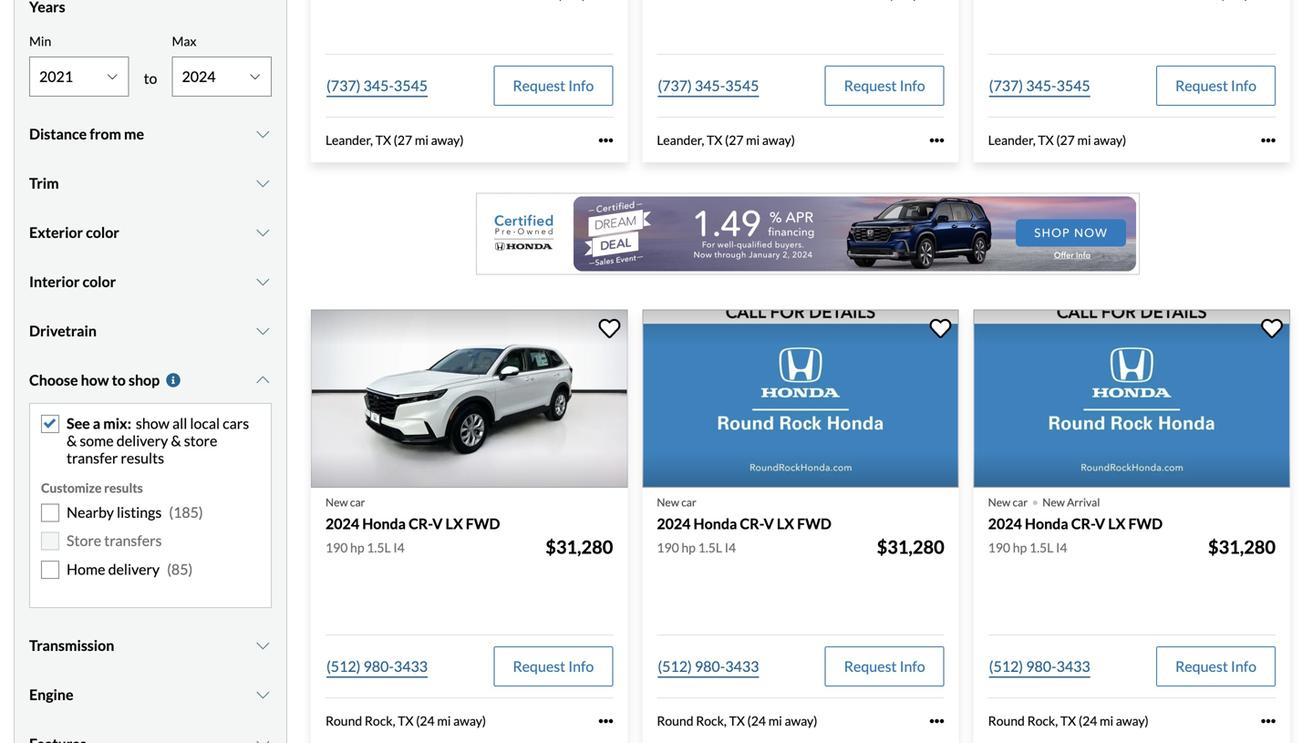 Task type: locate. For each thing, give the bounding box(es) containing it.
2 horizontal spatial (737)
[[989, 77, 1024, 94]]

1 horizontal spatial cr-
[[740, 515, 764, 533]]

1 345- from the left
[[364, 77, 394, 94]]

3 leander, tx (27 mi away) from the left
[[989, 132, 1127, 148]]

0 horizontal spatial hp
[[350, 540, 365, 556]]

chevron down image for drivetrain
[[254, 324, 272, 338]]

0 horizontal spatial (737) 345-3545
[[327, 77, 428, 94]]

1 vertical spatial color
[[83, 273, 116, 290]]

0 horizontal spatial ellipsis h image
[[599, 714, 613, 729]]

request
[[513, 77, 566, 94], [844, 77, 897, 94], [1176, 77, 1229, 94], [513, 658, 566, 676], [844, 658, 897, 676], [1176, 658, 1229, 676]]

(737) 345-3545
[[327, 77, 428, 94], [658, 77, 759, 94], [989, 77, 1091, 94]]

2 (512) 980-3433 button from the left
[[657, 647, 760, 687]]

some
[[80, 432, 114, 450]]

3 2024 from the left
[[989, 515, 1022, 533]]

2 $31,280 from the left
[[877, 537, 945, 558]]

3 chevron down image from the top
[[254, 324, 272, 338]]

lx inside new car · new arrival 2024 honda cr-v lx fwd
[[1109, 515, 1126, 533]]

2 (27 from the left
[[725, 132, 744, 148]]

0 horizontal spatial leander,
[[326, 132, 373, 148]]

fwd
[[466, 515, 500, 533], [797, 515, 832, 533], [1129, 515, 1163, 533]]

345-
[[364, 77, 394, 94], [695, 77, 725, 94], [1026, 77, 1057, 94]]

1 horizontal spatial 1.5l
[[698, 540, 722, 556]]

0 horizontal spatial car
[[350, 496, 365, 509]]

0 horizontal spatial 2024
[[326, 515, 360, 533]]

0 horizontal spatial 3433
[[394, 658, 428, 676]]

1 rock, from the left
[[365, 714, 395, 729]]

3 (737) from the left
[[989, 77, 1024, 94]]

1 horizontal spatial lx
[[777, 515, 795, 533]]

2 fwd from the left
[[797, 515, 832, 533]]

platinum white pearl 2024 honda cr-v lx fwd suv / crossover front-wheel drive continuously variable transmission image
[[311, 310, 628, 488], [643, 310, 959, 488]]

(27 for second the (737) 345-3545 button from the right
[[725, 132, 744, 148]]

1 horizontal spatial (737)
[[658, 77, 692, 94]]

2 car from the left
[[682, 496, 697, 509]]

980- for ellipsis h image related to 2024
[[364, 658, 394, 676]]

see a mix:
[[67, 414, 131, 432]]

i4
[[394, 540, 405, 556], [725, 540, 736, 556], [1056, 540, 1068, 556]]

0 horizontal spatial (512)
[[327, 658, 361, 676]]

(512) 980-3433 button for second platinum white pearl 2024 honda cr-v lx fwd suv / crossover front-wheel drive continuously variable transmission 'image' from the right
[[326, 647, 429, 687]]

2 platinum white pearl 2024 honda cr-v lx fwd suv / crossover front-wheel drive continuously variable transmission image from the left
[[643, 310, 959, 488]]

exterior color
[[29, 223, 119, 241]]

1 vertical spatial results
[[104, 480, 143, 496]]

1 190 hp 1.5l i4 from the left
[[326, 540, 405, 556]]

request info button
[[494, 66, 613, 106], [825, 66, 945, 106], [1157, 66, 1276, 106], [494, 647, 613, 687], [825, 647, 945, 687], [1157, 647, 1276, 687]]

1 chevron down image from the top
[[254, 127, 272, 141]]

1 $31,280 from the left
[[546, 537, 613, 558]]

0 horizontal spatial fwd
[[466, 515, 500, 533]]

0 horizontal spatial (737)
[[327, 77, 361, 94]]

2 horizontal spatial (24
[[1079, 714, 1098, 729]]

2 horizontal spatial (27
[[1057, 132, 1075, 148]]

1 lx from the left
[[446, 515, 463, 533]]

1 new car 2024 honda cr-v lx fwd from the left
[[326, 496, 500, 533]]

0 horizontal spatial (737) 345-3545 button
[[326, 66, 429, 106]]

0 horizontal spatial new car 2024 honda cr-v lx fwd
[[326, 496, 500, 533]]

color
[[86, 223, 119, 241], [83, 273, 116, 290]]

1 (27 from the left
[[394, 132, 412, 148]]

chevron down image inside exterior color dropdown button
[[254, 225, 272, 240]]

3 (24 from the left
[[1079, 714, 1098, 729]]

2 horizontal spatial 345-
[[1026, 77, 1057, 94]]

rock,
[[365, 714, 395, 729], [696, 714, 727, 729], [1028, 714, 1058, 729]]

(27 for first the (737) 345-3545 button from the left
[[394, 132, 412, 148]]

1 & from the left
[[67, 432, 77, 450]]

3545 for 1st the (737) 345-3545 button from the right
[[1057, 77, 1091, 94]]

ellipsis h image for first the (737) 345-3545 button from the left
[[599, 133, 613, 148]]

request info
[[513, 77, 594, 94], [844, 77, 926, 94], [1176, 77, 1257, 94], [513, 658, 594, 676], [844, 658, 926, 676], [1176, 658, 1257, 676]]

results up nearby listings (185)
[[104, 480, 143, 496]]

1 leander, tx (27 mi away) from the left
[[326, 132, 464, 148]]

(512) 980-3433
[[327, 658, 428, 676], [658, 658, 759, 676], [989, 658, 1091, 676]]

1 horizontal spatial i4
[[725, 540, 736, 556]]

round rock, tx (24 mi away) for ellipsis h image related to 2024
[[326, 714, 486, 729]]

2 horizontal spatial $31,280
[[1209, 537, 1276, 558]]

2 190 hp 1.5l i4 from the left
[[657, 540, 736, 556]]

4 new from the left
[[1043, 496, 1065, 509]]

1 horizontal spatial fwd
[[797, 515, 832, 533]]

delivery down transfers
[[108, 560, 160, 578]]

ellipsis h image for second the (737) 345-3545 button from the right
[[930, 133, 945, 148]]

0 horizontal spatial rock,
[[365, 714, 395, 729]]

lx
[[446, 515, 463, 533], [777, 515, 795, 533], [1109, 515, 1126, 533]]

3 980- from the left
[[1026, 658, 1057, 676]]

color for interior color
[[83, 273, 116, 290]]

2 horizontal spatial (512) 980-3433 button
[[989, 647, 1092, 687]]

3 new from the left
[[989, 496, 1011, 509]]

3 lx from the left
[[1109, 515, 1126, 533]]

new
[[326, 496, 348, 509], [657, 496, 680, 509], [989, 496, 1011, 509], [1043, 496, 1065, 509]]

ellipsis h image
[[599, 133, 613, 148], [930, 133, 945, 148], [1262, 133, 1276, 148], [930, 714, 945, 729]]

interior
[[29, 273, 80, 290]]

2 980- from the left
[[695, 658, 725, 676]]

1 round from the left
[[326, 714, 362, 729]]

0 horizontal spatial round
[[326, 714, 362, 729]]

0 horizontal spatial 190
[[326, 540, 348, 556]]

chevron down image inside "interior color" dropdown button
[[254, 274, 272, 289]]

(512) 980-3433 button
[[326, 647, 429, 687], [657, 647, 760, 687], [989, 647, 1092, 687]]

results down show
[[121, 449, 164, 467]]

1 vertical spatial to
[[112, 371, 126, 389]]

3545
[[394, 77, 428, 94], [725, 77, 759, 94], [1057, 77, 1091, 94]]

to
[[144, 69, 157, 87], [112, 371, 126, 389]]

190 for 2nd platinum white pearl 2024 honda cr-v lx fwd suv / crossover front-wheel drive continuously variable transmission 'image' from the left
[[657, 540, 679, 556]]

ellipsis h image for ·
[[1262, 714, 1276, 729]]

2 chevron down image from the top
[[254, 274, 272, 289]]

(27
[[394, 132, 412, 148], [725, 132, 744, 148], [1057, 132, 1075, 148]]

2 horizontal spatial (512) 980-3433
[[989, 658, 1091, 676]]

leander, for 1st the (737) 345-3545 button from the right
[[989, 132, 1036, 148]]

local
[[190, 414, 220, 432]]

1 horizontal spatial (737) 345-3545
[[658, 77, 759, 94]]

1 horizontal spatial new car 2024 honda cr-v lx fwd
[[657, 496, 832, 533]]

(24 for ·'s ellipsis h image
[[1079, 714, 1098, 729]]

3433
[[394, 658, 428, 676], [725, 658, 759, 676], [1057, 658, 1091, 676]]

1 leander, from the left
[[326, 132, 373, 148]]

2 horizontal spatial 190
[[989, 540, 1011, 556]]

1 horizontal spatial (512) 980-3433
[[658, 658, 759, 676]]

345- for 1st the (737) 345-3545 button from the right
[[1026, 77, 1057, 94]]

3 car from the left
[[1013, 496, 1028, 509]]

listings
[[117, 503, 162, 521]]

chevron down image
[[254, 176, 272, 190], [254, 274, 272, 289], [254, 688, 272, 702], [254, 737, 272, 743]]

chevron down image inside trim "dropdown button"
[[254, 176, 272, 190]]

rock, for 2nd platinum white pearl 2024 honda cr-v lx fwd suv / crossover front-wheel drive continuously variable transmission 'image' from the left
[[696, 714, 727, 729]]

chevron down image for exterior color
[[254, 225, 272, 240]]

0 horizontal spatial 345-
[[364, 77, 394, 94]]

0 horizontal spatial 980-
[[364, 658, 394, 676]]

0 horizontal spatial (512) 980-3433
[[327, 658, 428, 676]]

190 hp 1.5l i4
[[326, 540, 405, 556], [657, 540, 736, 556], [989, 540, 1068, 556]]

2 horizontal spatial honda
[[1025, 515, 1069, 533]]

2 horizontal spatial rock,
[[1028, 714, 1058, 729]]

1 2024 from the left
[[326, 515, 360, 533]]

1 horizontal spatial 190
[[657, 540, 679, 556]]

new car · new arrival 2024 honda cr-v lx fwd
[[989, 484, 1163, 533]]

3 3545 from the left
[[1057, 77, 1091, 94]]

3 honda from the left
[[1025, 515, 1069, 533]]

0 horizontal spatial 3545
[[394, 77, 428, 94]]

ellipsis h image for 1st the (737) 345-3545 button from the right
[[1262, 133, 1276, 148]]

2 (737) 345-3545 button from the left
[[657, 66, 760, 106]]

0 horizontal spatial 1.5l
[[367, 540, 391, 556]]

trim button
[[29, 160, 272, 206]]

3 round from the left
[[989, 714, 1025, 729]]

round for ellipsis h image related to 2024
[[326, 714, 362, 729]]

2 horizontal spatial round
[[989, 714, 1025, 729]]

3 190 hp 1.5l i4 from the left
[[989, 540, 1068, 556]]

2 horizontal spatial (737) 345-3545
[[989, 77, 1091, 94]]

2 ellipsis h image from the left
[[1262, 714, 1276, 729]]

(737) 345-3545 button
[[326, 66, 429, 106], [657, 66, 760, 106], [989, 66, 1092, 106]]

car
[[350, 496, 365, 509], [682, 496, 697, 509], [1013, 496, 1028, 509]]

results
[[121, 449, 164, 467], [104, 480, 143, 496]]

1.5l for second platinum white pearl 2024 honda cr-v lx fwd suv / crossover front-wheel drive continuously variable transmission 'image' from the right
[[367, 540, 391, 556]]

2 horizontal spatial fwd
[[1129, 515, 1163, 533]]

1 horizontal spatial (512) 980-3433 button
[[657, 647, 760, 687]]

2 (512) from the left
[[658, 658, 692, 676]]

3 cr- from the left
[[1072, 515, 1095, 533]]

2 chevron down image from the top
[[254, 225, 272, 240]]

190
[[326, 540, 348, 556], [657, 540, 679, 556], [989, 540, 1011, 556]]

fwd for 2nd platinum white pearl 2024 honda cr-v lx fwd suv / crossover front-wheel drive continuously variable transmission 'image' from the left (512) 980-3433 'button'
[[797, 515, 832, 533]]

0 vertical spatial color
[[86, 223, 119, 241]]

2 horizontal spatial v
[[1095, 515, 1106, 533]]

i4 for urban gray pearl 2024 honda cr-v lx fwd suv / crossover front-wheel drive continuously variable transmission image (512) 980-3433 'button'
[[1056, 540, 1068, 556]]

980-
[[364, 658, 394, 676], [695, 658, 725, 676], [1026, 658, 1057, 676]]

0 horizontal spatial round rock, tx (24 mi away)
[[326, 714, 486, 729]]

0 horizontal spatial 190 hp 1.5l i4
[[326, 540, 405, 556]]

chevron down image inside drivetrain dropdown button
[[254, 324, 272, 338]]

chevron down image inside transmission "dropdown button"
[[254, 639, 272, 653]]

2 leander, from the left
[[657, 132, 705, 148]]

delivery left 'all'
[[117, 432, 168, 450]]

mix:
[[103, 414, 131, 432]]

190 hp 1.5l i4 for urban gray pearl 2024 honda cr-v lx fwd suv / crossover front-wheel drive continuously variable transmission image
[[989, 540, 1068, 556]]

2 horizontal spatial cr-
[[1072, 515, 1095, 533]]

1 980- from the left
[[364, 658, 394, 676]]

·
[[1032, 484, 1039, 517]]

to right 'how'
[[112, 371, 126, 389]]

honda
[[362, 515, 406, 533], [694, 515, 737, 533], [1025, 515, 1069, 533]]

0 horizontal spatial $31,280
[[546, 537, 613, 558]]

(512)
[[327, 658, 361, 676], [658, 658, 692, 676], [989, 658, 1024, 676]]

3 leander, from the left
[[989, 132, 1036, 148]]

1 horizontal spatial ellipsis h image
[[1262, 714, 1276, 729]]

3 (512) 980-3433 from the left
[[989, 658, 1091, 676]]

1 i4 from the left
[[394, 540, 405, 556]]

3 v from the left
[[1095, 515, 1106, 533]]

honda for second platinum white pearl 2024 honda cr-v lx fwd suv / crossover front-wheel drive continuously variable transmission 'image' from the right
[[362, 515, 406, 533]]

info
[[569, 77, 594, 94], [900, 77, 926, 94], [1231, 77, 1257, 94], [569, 658, 594, 676], [900, 658, 926, 676], [1231, 658, 1257, 676]]

trim
[[29, 174, 59, 192]]

customize
[[41, 480, 102, 496]]

mi
[[415, 132, 429, 148], [746, 132, 760, 148], [1078, 132, 1092, 148], [437, 714, 451, 729], [769, 714, 782, 729], [1100, 714, 1114, 729]]

how
[[81, 371, 109, 389]]

2 (24 from the left
[[748, 714, 766, 729]]

2 3545 from the left
[[725, 77, 759, 94]]

&
[[67, 432, 77, 450], [171, 432, 181, 450]]

3 fwd from the left
[[1129, 515, 1163, 533]]

3 (512) 980-3433 button from the left
[[989, 647, 1092, 687]]

ellipsis h image
[[599, 714, 613, 729], [1262, 714, 1276, 729]]

0 horizontal spatial leander, tx (27 mi away)
[[326, 132, 464, 148]]

4 chevron down image from the top
[[254, 737, 272, 743]]

to up distance from me dropdown button
[[144, 69, 157, 87]]

chevron down image
[[254, 127, 272, 141], [254, 225, 272, 240], [254, 324, 272, 338], [254, 373, 272, 388], [254, 639, 272, 653]]

2 new car 2024 honda cr-v lx fwd from the left
[[657, 496, 832, 533]]

1 horizontal spatial hp
[[682, 540, 696, 556]]

$31,280
[[546, 537, 613, 558], [877, 537, 945, 558], [1209, 537, 1276, 558]]

from
[[90, 125, 121, 143]]

190 hp 1.5l i4 for second platinum white pearl 2024 honda cr-v lx fwd suv / crossover front-wheel drive continuously variable transmission 'image' from the right
[[326, 540, 405, 556]]

2 horizontal spatial leander,
[[989, 132, 1036, 148]]

2 horizontal spatial 3433
[[1057, 658, 1091, 676]]

2 i4 from the left
[[725, 540, 736, 556]]

1 fwd from the left
[[466, 515, 500, 533]]

1.5l for urban gray pearl 2024 honda cr-v lx fwd suv / crossover front-wheel drive continuously variable transmission image
[[1030, 540, 1054, 556]]

0 horizontal spatial cr-
[[409, 515, 432, 533]]

leander,
[[326, 132, 373, 148], [657, 132, 705, 148], [989, 132, 1036, 148]]

(737) for second the (737) 345-3545 button from the right
[[658, 77, 692, 94]]

1 horizontal spatial platinum white pearl 2024 honda cr-v lx fwd suv / crossover front-wheel drive continuously variable transmission image
[[643, 310, 959, 488]]

3 round rock, tx (24 mi away) from the left
[[989, 714, 1149, 729]]

tx
[[376, 132, 391, 148], [707, 132, 723, 148], [1038, 132, 1054, 148], [398, 714, 414, 729], [729, 714, 745, 729], [1061, 714, 1077, 729]]

store
[[184, 432, 217, 450]]

3 (27 from the left
[[1057, 132, 1075, 148]]

honda for 2nd platinum white pearl 2024 honda cr-v lx fwd suv / crossover front-wheel drive continuously variable transmission 'image' from the left
[[694, 515, 737, 533]]

ellipsis h image for 2024
[[599, 714, 613, 729]]

2 horizontal spatial i4
[[1056, 540, 1068, 556]]

(24
[[416, 714, 435, 729], [748, 714, 766, 729], [1079, 714, 1098, 729]]

(737)
[[327, 77, 361, 94], [658, 77, 692, 94], [989, 77, 1024, 94]]

& left the store
[[171, 432, 181, 450]]

leander, tx (27 mi away) for second the (737) 345-3545 button from the right
[[657, 132, 795, 148]]

2 horizontal spatial 1.5l
[[1030, 540, 1054, 556]]

leander, tx (27 mi away)
[[326, 132, 464, 148], [657, 132, 795, 148], [989, 132, 1127, 148]]

2 horizontal spatial car
[[1013, 496, 1028, 509]]

2 horizontal spatial 3545
[[1057, 77, 1091, 94]]

2 345- from the left
[[695, 77, 725, 94]]

1 horizontal spatial v
[[764, 515, 774, 533]]

2024 for 2nd platinum white pearl 2024 honda cr-v lx fwd suv / crossover front-wheel drive continuously variable transmission 'image' from the left
[[657, 515, 691, 533]]

request info for 2nd platinum white pearl 2024 honda cr-v lx fwd suv / crossover front-wheel drive continuously variable transmission 'image' from the left (512) 980-3433 'button'
[[844, 658, 926, 676]]

0 horizontal spatial honda
[[362, 515, 406, 533]]

(512) for urban gray pearl 2024 honda cr-v lx fwd suv / crossover front-wheel drive continuously variable transmission image (512) 980-3433 'button'
[[989, 658, 1024, 676]]

1 (737) 345-3545 button from the left
[[326, 66, 429, 106]]

1 horizontal spatial car
[[682, 496, 697, 509]]

0 vertical spatial to
[[144, 69, 157, 87]]

2 horizontal spatial 980-
[[1026, 658, 1057, 676]]

1 (737) from the left
[[327, 77, 361, 94]]

1 horizontal spatial (737) 345-3545 button
[[657, 66, 760, 106]]

3433 for 2nd platinum white pearl 2024 honda cr-v lx fwd suv / crossover front-wheel drive continuously variable transmission 'image' from the left (512) 980-3433 'button'
[[725, 658, 759, 676]]

1 v from the left
[[432, 515, 443, 533]]

1 horizontal spatial 345-
[[695, 77, 725, 94]]

1 horizontal spatial 2024
[[657, 515, 691, 533]]

hp
[[350, 540, 365, 556], [682, 540, 696, 556], [1013, 540, 1027, 556]]

3545 for second the (737) 345-3545 button from the right
[[725, 77, 759, 94]]

1 chevron down image from the top
[[254, 176, 272, 190]]

3 190 from the left
[[989, 540, 1011, 556]]

customize results
[[41, 480, 143, 496]]

3 (512) from the left
[[989, 658, 1024, 676]]

fwd inside new car · new arrival 2024 honda cr-v lx fwd
[[1129, 515, 1163, 533]]

leander, for first the (737) 345-3545 button from the left
[[326, 132, 373, 148]]

2 v from the left
[[764, 515, 774, 533]]

2 rock, from the left
[[696, 714, 727, 729]]

0 horizontal spatial (27
[[394, 132, 412, 148]]

2 horizontal spatial leander, tx (27 mi away)
[[989, 132, 1127, 148]]

2 round rock, tx (24 mi away) from the left
[[657, 714, 818, 729]]

& left some
[[67, 432, 77, 450]]

0 horizontal spatial lx
[[446, 515, 463, 533]]

3 $31,280 from the left
[[1209, 537, 1276, 558]]

1 cr- from the left
[[409, 515, 432, 533]]

1 horizontal spatial honda
[[694, 515, 737, 533]]

away)
[[431, 132, 464, 148], [763, 132, 795, 148], [1094, 132, 1127, 148], [453, 714, 486, 729], [785, 714, 818, 729], [1116, 714, 1149, 729]]

0 horizontal spatial &
[[67, 432, 77, 450]]

1 horizontal spatial (512)
[[658, 658, 692, 676]]

1 horizontal spatial rock,
[[696, 714, 727, 729]]

chevron down image inside distance from me dropdown button
[[254, 127, 272, 141]]

1 horizontal spatial &
[[171, 432, 181, 450]]

2 horizontal spatial lx
[[1109, 515, 1126, 533]]

190 hp 1.5l i4 for 2nd platinum white pearl 2024 honda cr-v lx fwd suv / crossover front-wheel drive continuously variable transmission 'image' from the left
[[657, 540, 736, 556]]

1 horizontal spatial (27
[[725, 132, 744, 148]]

0 horizontal spatial (512) 980-3433 button
[[326, 647, 429, 687]]

2024
[[326, 515, 360, 533], [657, 515, 691, 533], [989, 515, 1022, 533]]

1 honda from the left
[[362, 515, 406, 533]]

request info for second the (737) 345-3545 button from the right
[[844, 77, 926, 94]]

1 horizontal spatial (24
[[748, 714, 766, 729]]

cr-
[[409, 515, 432, 533], [740, 515, 764, 533], [1072, 515, 1095, 533]]

chevron down image inside the engine dropdown button
[[254, 688, 272, 702]]

choose
[[29, 371, 78, 389]]

2 3433 from the left
[[725, 658, 759, 676]]

2 190 from the left
[[657, 540, 679, 556]]

2 horizontal spatial hp
[[1013, 540, 1027, 556]]

nearby listings (185)
[[67, 503, 203, 521]]

new car 2024 honda cr-v lx fwd
[[326, 496, 500, 533], [657, 496, 832, 533]]

engine button
[[29, 672, 272, 718]]

round rock, tx (24 mi away)
[[326, 714, 486, 729], [657, 714, 818, 729], [989, 714, 1149, 729]]

round
[[326, 714, 362, 729], [657, 714, 694, 729], [989, 714, 1025, 729]]

delivery
[[117, 432, 168, 450], [108, 560, 160, 578]]

2 horizontal spatial 190 hp 1.5l i4
[[989, 540, 1068, 556]]

345- for second the (737) 345-3545 button from the right
[[695, 77, 725, 94]]

drivetrain button
[[29, 308, 272, 354]]

distance from me
[[29, 125, 144, 143]]

1 190 from the left
[[326, 540, 348, 556]]

3 hp from the left
[[1013, 540, 1027, 556]]

1 round rock, tx (24 mi away) from the left
[[326, 714, 486, 729]]

2 leander, tx (27 mi away) from the left
[[657, 132, 795, 148]]

(512) for 2nd platinum white pearl 2024 honda cr-v lx fwd suv / crossover front-wheel drive continuously variable transmission 'image' from the left (512) 980-3433 'button'
[[658, 658, 692, 676]]

car inside new car · new arrival 2024 honda cr-v lx fwd
[[1013, 496, 1028, 509]]

0 horizontal spatial platinum white pearl 2024 honda cr-v lx fwd suv / crossover front-wheel drive continuously variable transmission image
[[311, 310, 628, 488]]

1.5l
[[367, 540, 391, 556], [698, 540, 722, 556], [1030, 540, 1054, 556]]

1 horizontal spatial 3545
[[725, 77, 759, 94]]

1 horizontal spatial round
[[657, 714, 694, 729]]

3 rock, from the left
[[1028, 714, 1058, 729]]

1 horizontal spatial leander, tx (27 mi away)
[[657, 132, 795, 148]]

drivetrain
[[29, 322, 97, 340]]

1 hp from the left
[[350, 540, 365, 556]]

1 car from the left
[[350, 496, 365, 509]]

190 for second platinum white pearl 2024 honda cr-v lx fwd suv / crossover front-wheel drive continuously variable transmission 'image' from the right
[[326, 540, 348, 556]]

1 (512) from the left
[[327, 658, 361, 676]]

2 horizontal spatial 2024
[[989, 515, 1022, 533]]

3 chevron down image from the top
[[254, 688, 272, 702]]

info circle image
[[164, 373, 183, 388]]

2 (512) 980-3433 from the left
[[658, 658, 759, 676]]

2 honda from the left
[[694, 515, 737, 533]]

2 (737) from the left
[[658, 77, 692, 94]]

1 horizontal spatial 980-
[[695, 658, 725, 676]]

1 horizontal spatial 190 hp 1.5l i4
[[657, 540, 736, 556]]

interior color button
[[29, 259, 272, 305]]

choose how to shop
[[29, 371, 160, 389]]

1 horizontal spatial 3433
[[725, 658, 759, 676]]

2 horizontal spatial (737) 345-3545 button
[[989, 66, 1092, 106]]

1 horizontal spatial round rock, tx (24 mi away)
[[657, 714, 818, 729]]

exterior color button
[[29, 210, 272, 255]]

v
[[432, 515, 443, 533], [764, 515, 774, 533], [1095, 515, 1106, 533]]

2 2024 from the left
[[657, 515, 691, 533]]

1 (24 from the left
[[416, 714, 435, 729]]

2 horizontal spatial (512)
[[989, 658, 1024, 676]]

4 chevron down image from the top
[[254, 373, 272, 388]]

color right exterior
[[86, 223, 119, 241]]

1 (737) 345-3545 from the left
[[327, 77, 428, 94]]

request info for first the (737) 345-3545 button from the left
[[513, 77, 594, 94]]

color right interior
[[83, 273, 116, 290]]

0 horizontal spatial v
[[432, 515, 443, 533]]



Task type: describe. For each thing, give the bounding box(es) containing it.
hp for ·'s ellipsis h image
[[1013, 540, 1027, 556]]

rock, for second platinum white pearl 2024 honda cr-v lx fwd suv / crossover front-wheel drive continuously variable transmission 'image' from the right
[[365, 714, 395, 729]]

3433 for urban gray pearl 2024 honda cr-v lx fwd suv / crossover front-wheel drive continuously variable transmission image (512) 980-3433 'button'
[[1057, 658, 1091, 676]]

(24 for ellipsis h image related to 2024
[[416, 714, 435, 729]]

2 & from the left
[[171, 432, 181, 450]]

interior color
[[29, 273, 116, 290]]

request info for 1st the (737) 345-3545 button from the right
[[1176, 77, 1257, 94]]

advertisement region
[[476, 193, 1140, 275]]

(737) for first the (737) 345-3545 button from the left
[[327, 77, 361, 94]]

max
[[172, 33, 197, 49]]

i4 for (512) 980-3433 'button' related to second platinum white pearl 2024 honda cr-v lx fwd suv / crossover front-wheel drive continuously variable transmission 'image' from the right
[[394, 540, 405, 556]]

3 (737) 345-3545 from the left
[[989, 77, 1091, 94]]

345- for first the (737) 345-3545 button from the left
[[364, 77, 394, 94]]

home
[[67, 560, 105, 578]]

2 lx from the left
[[777, 515, 795, 533]]

store transfers
[[67, 532, 162, 550]]

round for ·'s ellipsis h image
[[989, 714, 1025, 729]]

delivery inside show all local cars & some delivery & store transfer results
[[117, 432, 168, 450]]

a
[[93, 414, 100, 432]]

(512) 980-3433 button for 2nd platinum white pearl 2024 honda cr-v lx fwd suv / crossover front-wheel drive continuously variable transmission 'image' from the left
[[657, 647, 760, 687]]

980- for ·'s ellipsis h image
[[1026, 658, 1057, 676]]

3545 for first the (737) 345-3545 button from the left
[[394, 77, 428, 94]]

me
[[124, 125, 144, 143]]

home delivery (85)
[[67, 560, 193, 578]]

to inside dropdown button
[[112, 371, 126, 389]]

2024 inside new car · new arrival 2024 honda cr-v lx fwd
[[989, 515, 1022, 533]]

all
[[172, 414, 187, 432]]

v inside new car · new arrival 2024 honda cr-v lx fwd
[[1095, 515, 1106, 533]]

2 round from the left
[[657, 714, 694, 729]]

request info for urban gray pearl 2024 honda cr-v lx fwd suv / crossover front-wheel drive continuously variable transmission image (512) 980-3433 'button'
[[1176, 658, 1257, 676]]

2 hp from the left
[[682, 540, 696, 556]]

(27 for 1st the (737) 345-3545 button from the right
[[1057, 132, 1075, 148]]

$31,280 for 2nd platinum white pearl 2024 honda cr-v lx fwd suv / crossover front-wheel drive continuously variable transmission 'image' from the left
[[877, 537, 945, 558]]

car for ellipsis h image related to 2024
[[350, 496, 365, 509]]

1 vertical spatial delivery
[[108, 560, 160, 578]]

request info for (512) 980-3433 'button' related to second platinum white pearl 2024 honda cr-v lx fwd suv / crossover front-wheel drive continuously variable transmission 'image' from the right
[[513, 658, 594, 676]]

exterior
[[29, 223, 83, 241]]

shop
[[129, 371, 160, 389]]

1 platinum white pearl 2024 honda cr-v lx fwd suv / crossover front-wheel drive continuously variable transmission image from the left
[[311, 310, 628, 488]]

chevron down image for trim
[[254, 176, 272, 190]]

store
[[67, 532, 101, 550]]

chevron down image for transmission
[[254, 639, 272, 653]]

2 (737) 345-3545 from the left
[[658, 77, 759, 94]]

190 for urban gray pearl 2024 honda cr-v lx fwd suv / crossover front-wheel drive continuously variable transmission image
[[989, 540, 1011, 556]]

leander, tx (27 mi away) for 1st the (737) 345-3545 button from the right
[[989, 132, 1127, 148]]

see
[[67, 414, 90, 432]]

cr- inside new car · new arrival 2024 honda cr-v lx fwd
[[1072, 515, 1095, 533]]

transmission
[[29, 637, 114, 655]]

3 (737) 345-3545 button from the left
[[989, 66, 1092, 106]]

cars
[[223, 414, 249, 432]]

2024 for second platinum white pearl 2024 honda cr-v lx fwd suv / crossover front-wheel drive continuously variable transmission 'image' from the right
[[326, 515, 360, 533]]

urban gray pearl 2024 honda cr-v lx fwd suv / crossover front-wheel drive continuously variable transmission image
[[974, 310, 1291, 488]]

1.5l for 2nd platinum white pearl 2024 honda cr-v lx fwd suv / crossover front-wheel drive continuously variable transmission 'image' from the left
[[698, 540, 722, 556]]

i4 for 2nd platinum white pearl 2024 honda cr-v lx fwd suv / crossover front-wheel drive continuously variable transmission 'image' from the left (512) 980-3433 'button'
[[725, 540, 736, 556]]

chevron down image for engine
[[254, 688, 272, 702]]

rock, for urban gray pearl 2024 honda cr-v lx fwd suv / crossover front-wheel drive continuously variable transmission image
[[1028, 714, 1058, 729]]

transmission button
[[29, 623, 272, 669]]

fwd for (512) 980-3433 'button' related to second platinum white pearl 2024 honda cr-v lx fwd suv / crossover front-wheel drive continuously variable transmission 'image' from the right
[[466, 515, 500, 533]]

results inside show all local cars & some delivery & store transfer results
[[121, 449, 164, 467]]

nearby
[[67, 503, 114, 521]]

leander, for second the (737) 345-3545 button from the right
[[657, 132, 705, 148]]

transfer
[[67, 449, 118, 467]]

leander, tx (27 mi away) for first the (737) 345-3545 button from the left
[[326, 132, 464, 148]]

$31,280 for second platinum white pearl 2024 honda cr-v lx fwd suv / crossover front-wheel drive continuously variable transmission 'image' from the right
[[546, 537, 613, 558]]

transfers
[[104, 532, 162, 550]]

round rock, tx (24 mi away) for ·'s ellipsis h image
[[989, 714, 1149, 729]]

new car 2024 honda cr-v lx fwd for second platinum white pearl 2024 honda cr-v lx fwd suv / crossover front-wheel drive continuously variable transmission 'image' from the right
[[326, 496, 500, 533]]

honda inside new car · new arrival 2024 honda cr-v lx fwd
[[1025, 515, 1069, 533]]

arrival
[[1067, 496, 1100, 509]]

choose how to shop button
[[29, 357, 272, 403]]

chevron down image for interior color
[[254, 274, 272, 289]]

distance from me button
[[29, 111, 272, 157]]

show
[[136, 414, 170, 432]]

3433 for (512) 980-3433 'button' related to second platinum white pearl 2024 honda cr-v lx fwd suv / crossover front-wheel drive continuously variable transmission 'image' from the right
[[394, 658, 428, 676]]

new car 2024 honda cr-v lx fwd for 2nd platinum white pearl 2024 honda cr-v lx fwd suv / crossover front-wheel drive continuously variable transmission 'image' from the left
[[657, 496, 832, 533]]

engine
[[29, 686, 73, 704]]

color for exterior color
[[86, 223, 119, 241]]

chevron down image for distance from me
[[254, 127, 272, 141]]

hp for ellipsis h image related to 2024
[[350, 540, 365, 556]]

(85)
[[167, 560, 193, 578]]

1 (512) 980-3433 from the left
[[327, 658, 428, 676]]

(737) for 1st the (737) 345-3545 button from the right
[[989, 77, 1024, 94]]

1 horizontal spatial to
[[144, 69, 157, 87]]

(512) for (512) 980-3433 'button' related to second platinum white pearl 2024 honda cr-v lx fwd suv / crossover front-wheel drive continuously variable transmission 'image' from the right
[[327, 658, 361, 676]]

$31,280 for urban gray pearl 2024 honda cr-v lx fwd suv / crossover front-wheel drive continuously variable transmission image
[[1209, 537, 1276, 558]]

2 new from the left
[[657, 496, 680, 509]]

show all local cars & some delivery & store transfer results
[[67, 414, 249, 467]]

chevron down image inside choose how to shop dropdown button
[[254, 373, 272, 388]]

car for ·'s ellipsis h image
[[1013, 496, 1028, 509]]

(185)
[[169, 503, 203, 521]]

distance
[[29, 125, 87, 143]]

2 cr- from the left
[[740, 515, 764, 533]]

min
[[29, 33, 51, 49]]

(512) 980-3433 button for urban gray pearl 2024 honda cr-v lx fwd suv / crossover front-wheel drive continuously variable transmission image
[[989, 647, 1092, 687]]

1 new from the left
[[326, 496, 348, 509]]



Task type: vqa. For each thing, say whether or not it's contained in the screenshot.
dealer
no



